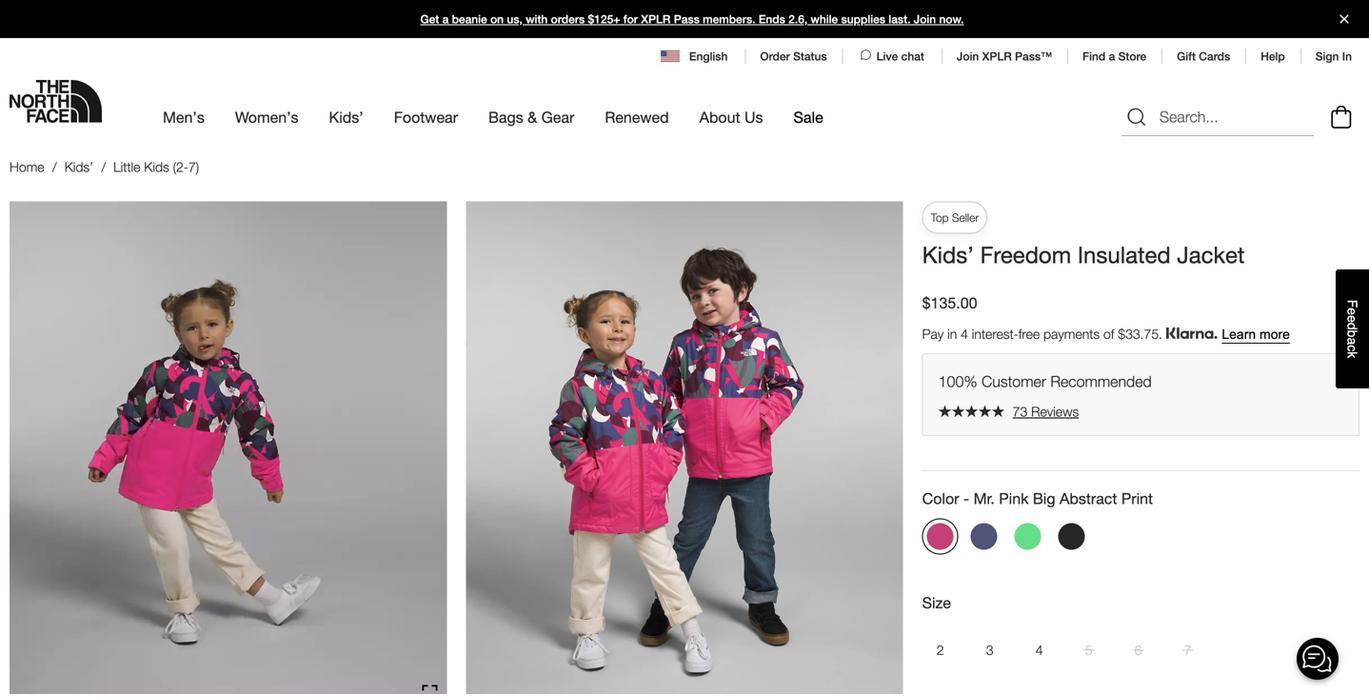 Task type: describe. For each thing, give the bounding box(es) containing it.
find a store link
[[1083, 50, 1147, 63]]

sale link
[[794, 91, 824, 143]]

color option group
[[923, 519, 1360, 563]]

TNF Black radio
[[1054, 519, 1091, 555]]

chat
[[902, 50, 925, 63]]

gift
[[1178, 50, 1197, 63]]

kids'
[[923, 241, 975, 268]]

abstract
[[1060, 490, 1118, 508]]

help link
[[1262, 50, 1286, 63]]

list box containing 2
[[923, 633, 1360, 669]]

learn more
[[1223, 327, 1291, 342]]

learn more button
[[1223, 327, 1291, 343]]

gift cards
[[1178, 50, 1231, 63]]

find a store
[[1083, 50, 1147, 63]]

pay in 4 interest-free payments of $33.75.
[[923, 326, 1167, 342]]

4 inside button
[[1036, 643, 1044, 658]]

0 horizontal spatial xplr
[[641, 12, 671, 26]]

insulated
[[1078, 241, 1171, 268]]

100% customer recommended
[[939, 373, 1153, 391]]

order status link
[[761, 50, 828, 63]]

pink
[[1000, 490, 1029, 508]]

cave blue collage shapes print image
[[971, 523, 998, 550]]

f e e d b a c k button
[[1337, 270, 1370, 389]]

6 button
[[1121, 633, 1157, 669]]

get a beanie on us, with orders $125+ for xplr pass members. ends 2.6, while supplies last. join now.
[[421, 12, 965, 26]]

view cart image
[[1327, 103, 1358, 132]]

recommended
[[1051, 373, 1153, 391]]

k
[[1346, 352, 1361, 358]]

renewed
[[605, 108, 669, 126]]

$33.75.
[[1119, 326, 1163, 342]]

7)
[[189, 159, 199, 175]]

sign in button
[[1316, 50, 1353, 63]]

73 reviews
[[1013, 404, 1080, 419]]

english
[[690, 50, 728, 63]]

1 / from the left
[[52, 159, 57, 175]]

2
[[937, 643, 945, 658]]

73 reviews link
[[939, 404, 1344, 420]]

now.
[[940, 12, 965, 26]]

seller
[[953, 211, 980, 224]]

of
[[1104, 326, 1115, 342]]

Search search field
[[1122, 98, 1315, 136]]

status
[[794, 50, 828, 63]]

top seller
[[931, 211, 980, 224]]

a for find
[[1110, 50, 1116, 63]]

about
[[700, 108, 741, 126]]

members.
[[703, 12, 756, 26]]

store
[[1119, 50, 1147, 63]]

mr. pink big abstract print image
[[928, 523, 954, 550]]

Cave Blue Collage Shapes Print radio
[[967, 519, 1003, 555]]

c
[[1346, 345, 1361, 352]]

home
[[10, 159, 44, 175]]

0 horizontal spatial kids' link
[[64, 159, 93, 175]]

0 vertical spatial kids'
[[329, 108, 364, 126]]

gift cards link
[[1178, 50, 1231, 63]]

top
[[931, 211, 949, 224]]

a for get
[[443, 12, 449, 26]]

more
[[1260, 327, 1291, 342]]

sign in
[[1316, 50, 1353, 63]]

bags & gear
[[489, 108, 575, 126]]

bags
[[489, 108, 524, 126]]

live chat button
[[858, 48, 927, 65]]

men's link
[[163, 91, 205, 143]]

home link
[[10, 159, 44, 175]]

get a beanie on us, with orders $125+ for xplr pass members. ends 2.6, while supplies last. join now. link
[[0, 0, 1370, 38]]

search all image
[[1126, 106, 1149, 129]]

ends
[[759, 12, 786, 26]]

about us link
[[700, 91, 764, 143]]

order status
[[761, 50, 828, 63]]

1 horizontal spatial xplr
[[983, 50, 1012, 63]]

women's
[[235, 108, 299, 126]]

klarna image
[[1167, 328, 1218, 339]]

women's link
[[235, 91, 299, 143]]

little
[[113, 159, 140, 175]]

pass
[[674, 12, 700, 26]]

3
[[987, 643, 994, 658]]

on
[[491, 12, 504, 26]]

a inside button
[[1346, 338, 1361, 345]]



Task type: locate. For each thing, give the bounding box(es) containing it.
beanie
[[452, 12, 488, 26]]

0 vertical spatial a
[[443, 12, 449, 26]]

2 e from the top
[[1346, 315, 1361, 323]]

0 horizontal spatial join
[[914, 12, 937, 26]]

kids' freedom insulated jacket
[[923, 241, 1246, 268]]

2 vertical spatial a
[[1346, 338, 1361, 345]]

join inside get a beanie on us, with orders $125+ for xplr pass members. ends 2.6, while supplies last. join now. link
[[914, 12, 937, 26]]

1 vertical spatial xplr
[[983, 50, 1012, 63]]

73
[[1013, 404, 1028, 419]]

0 horizontal spatial /
[[52, 159, 57, 175]]

7 button
[[1171, 633, 1207, 669]]

2 horizontal spatial a
[[1346, 338, 1361, 345]]

1 horizontal spatial kids'
[[329, 108, 364, 126]]

0 vertical spatial join
[[914, 12, 937, 26]]

kids' link right the women's link
[[329, 91, 364, 143]]

renewed link
[[605, 91, 669, 143]]

interest-
[[973, 326, 1019, 342]]

5
[[1086, 643, 1093, 658]]

Chlorophyll Green radio
[[1010, 519, 1047, 555]]

(2-
[[173, 159, 189, 175]]

0 horizontal spatial a
[[443, 12, 449, 26]]

1 horizontal spatial kids' link
[[329, 91, 364, 143]]

sign
[[1316, 50, 1340, 63]]

1 horizontal spatial join
[[957, 50, 980, 63]]

us,
[[507, 12, 523, 26]]

english link
[[661, 48, 730, 65]]

bags & gear link
[[489, 91, 575, 143]]

reviews
[[1032, 404, 1080, 419]]

f e e d b a c k
[[1346, 300, 1361, 358]]

3 button
[[972, 633, 1009, 669]]

5 button
[[1071, 633, 1108, 669]]

e
[[1346, 308, 1361, 315], [1346, 315, 1361, 323]]

/ right home
[[52, 159, 57, 175]]

$125+
[[588, 12, 621, 26]]

print
[[1122, 490, 1154, 508]]

d
[[1346, 323, 1361, 330]]

&
[[528, 108, 538, 126]]

tnf black image
[[1059, 523, 1086, 550]]

a right get
[[443, 12, 449, 26]]

join right last.
[[914, 12, 937, 26]]

xplr right for
[[641, 12, 671, 26]]

last.
[[889, 12, 911, 26]]

100%
[[939, 373, 978, 391]]

2 button
[[923, 633, 959, 669]]

e up b
[[1346, 315, 1361, 323]]

-
[[964, 490, 970, 508]]

0 vertical spatial xplr
[[641, 12, 671, 26]]

2 / from the left
[[101, 159, 106, 175]]

xplr
[[641, 12, 671, 26], [983, 50, 1012, 63]]

men's
[[163, 108, 205, 126]]

/
[[52, 159, 57, 175], [101, 159, 106, 175]]

0 vertical spatial kids' link
[[329, 91, 364, 143]]

live chat
[[877, 50, 925, 63]]

b
[[1346, 330, 1361, 338]]

free
[[1019, 326, 1040, 342]]

1 vertical spatial a
[[1110, 50, 1116, 63]]

find
[[1083, 50, 1106, 63]]

1 vertical spatial join
[[957, 50, 980, 63]]

mr.
[[974, 490, 995, 508]]

4
[[961, 326, 969, 342], [1036, 643, 1044, 658]]

customer
[[982, 373, 1047, 391]]

list box
[[923, 633, 1360, 669]]

1 vertical spatial kids' link
[[64, 159, 93, 175]]

big
[[1034, 490, 1056, 508]]

2.6,
[[789, 12, 808, 26]]

payments
[[1044, 326, 1100, 342]]

order
[[761, 50, 791, 63]]

join down now.
[[957, 50, 980, 63]]

little kids (2-7) link
[[113, 159, 199, 175]]

orders
[[551, 12, 585, 26]]

1 vertical spatial kids'
[[64, 159, 93, 175]]

kids' link left "little"
[[64, 159, 93, 175]]

7
[[1185, 643, 1192, 658]]

freedom
[[981, 241, 1072, 268]]

join xplr pass™
[[957, 50, 1053, 63]]

0 horizontal spatial kids'
[[64, 159, 93, 175]]

the north face home page image
[[10, 80, 102, 123]]

e up d
[[1346, 308, 1361, 315]]

Mr. Pink Big Abstract Print radio
[[923, 519, 959, 555]]

with
[[526, 12, 548, 26]]

get
[[421, 12, 439, 26]]

while
[[811, 12, 839, 26]]

kids
[[144, 159, 169, 175]]

1 e from the top
[[1346, 308, 1361, 315]]

4 right in
[[961, 326, 969, 342]]

4 right 3 button
[[1036, 643, 1044, 658]]

$135.00
[[923, 294, 978, 312]]

footwear link
[[394, 91, 458, 143]]

1 horizontal spatial 4
[[1036, 643, 1044, 658]]

close image
[[1333, 15, 1358, 23]]

size
[[923, 594, 952, 612]]

kids' left "little"
[[64, 159, 93, 175]]

for
[[624, 12, 638, 26]]

kids' right the women's
[[329, 108, 364, 126]]

color
[[923, 490, 960, 508]]

/ left "little"
[[101, 159, 106, 175]]

color - mr. pink big abstract print
[[923, 490, 1154, 508]]

footwear
[[394, 108, 458, 126]]

1 horizontal spatial /
[[101, 159, 106, 175]]

in
[[948, 326, 958, 342]]

xplr left pass™
[[983, 50, 1012, 63]]

a up k
[[1346, 338, 1361, 345]]

a right find
[[1110, 50, 1116, 63]]

chlorophyll green image
[[1015, 523, 1042, 550]]

learn
[[1223, 327, 1257, 342]]

open full screen image
[[422, 686, 438, 695]]

join xplr pass™ link
[[957, 50, 1053, 63]]

in
[[1343, 50, 1353, 63]]

gear
[[542, 108, 575, 126]]

0 horizontal spatial 4
[[961, 326, 969, 342]]

pay
[[923, 326, 944, 342]]

kids'
[[329, 108, 364, 126], [64, 159, 93, 175]]

0 vertical spatial 4
[[961, 326, 969, 342]]

1 vertical spatial 4
[[1036, 643, 1044, 658]]

join
[[914, 12, 937, 26], [957, 50, 980, 63]]

home / kids' / little kids (2-7)
[[10, 159, 199, 175]]

1 horizontal spatial a
[[1110, 50, 1116, 63]]



